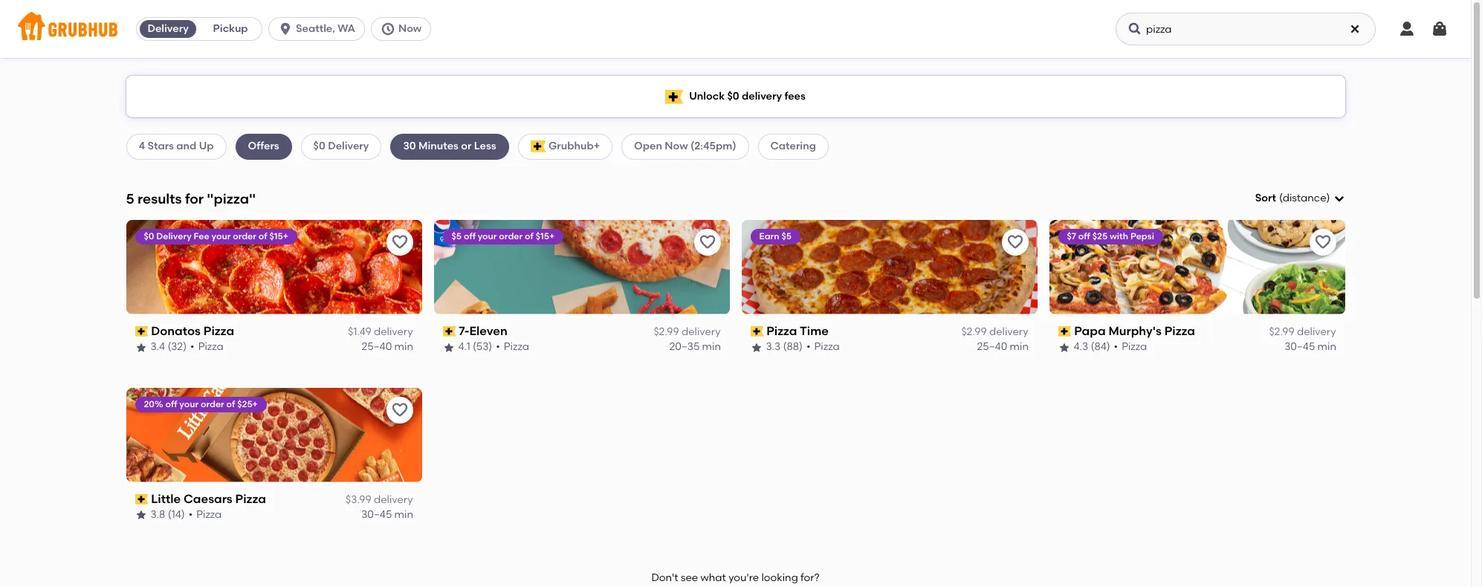 Task type: vqa. For each thing, say whether or not it's contained in the screenshot.
"BURGERS" within BURGERS TAB
no



Task type: describe. For each thing, give the bounding box(es) containing it.
unlock $0 delivery fees
[[689, 90, 806, 102]]

your for 7-eleven
[[478, 231, 497, 241]]

stars
[[148, 140, 174, 153]]

• pizza for eleven
[[496, 341, 529, 353]]

order for little caesars pizza
[[201, 399, 224, 409]]

3.8
[[151, 509, 165, 521]]

$1.49
[[348, 326, 371, 338]]

• for murphy's
[[1114, 341, 1118, 353]]

1 vertical spatial now
[[665, 140, 688, 153]]

3.4
[[151, 341, 165, 353]]

looking
[[762, 572, 798, 584]]

30–45 min for papa murphy's pizza
[[1284, 341, 1336, 353]]

30 minutes or less
[[403, 140, 496, 153]]

up
[[199, 140, 214, 153]]

(88)
[[783, 341, 803, 353]]

pickup button
[[199, 17, 262, 41]]

Search for food, convenience, alcohol... search field
[[1116, 13, 1376, 45]]

grubhub plus flag logo image for grubhub+
[[531, 141, 546, 153]]

seattle, wa button
[[268, 17, 371, 41]]

little
[[151, 492, 181, 506]]

$1.49 delivery
[[348, 326, 413, 338]]

min for 7-eleven
[[702, 341, 721, 353]]

subscription pass image for donatos pizza
[[135, 326, 148, 337]]

7-eleven
[[459, 324, 508, 338]]

sort ( distance )
[[1256, 192, 1330, 204]]

• pizza for murphy's
[[1114, 341, 1147, 353]]

star icon image for pizza time
[[751, 342, 762, 354]]

earn $5
[[759, 231, 792, 241]]

$0 delivery
[[313, 140, 369, 153]]

$3.99
[[346, 494, 371, 506]]

20%
[[144, 399, 163, 409]]

25–40 min for donatos pizza
[[361, 341, 413, 353]]

(84)
[[1091, 341, 1110, 353]]

20% off your order of $25+
[[144, 399, 258, 409]]

pizza up 3.3 (88)
[[767, 324, 797, 338]]

pepsi
[[1131, 231, 1155, 241]]

less
[[474, 140, 496, 153]]

delivery for papa murphy's pizza
[[1297, 326, 1336, 338]]

save this restaurant button for 7-eleven
[[694, 229, 721, 256]]

your for little caesars pizza
[[179, 399, 199, 409]]

pizza down time
[[814, 341, 840, 353]]

(2:45pm)
[[691, 140, 736, 153]]

star icon image for papa murphy's pizza
[[1058, 342, 1070, 354]]

catering
[[771, 140, 816, 153]]

3.8 (14)
[[151, 509, 185, 521]]

pizza down eleven
[[504, 341, 529, 353]]

7-eleven logo image
[[434, 220, 730, 314]]

min for little caesars pizza
[[394, 509, 413, 521]]

distance
[[1283, 192, 1327, 204]]

save this restaurant button for papa murphy's pizza
[[1310, 229, 1336, 256]]

star icon image for donatos pizza
[[135, 342, 147, 354]]

what
[[701, 572, 726, 584]]

svg image inside now button
[[381, 22, 395, 36]]

20–35 min
[[669, 341, 721, 353]]

30
[[403, 140, 416, 153]]

• for caesars
[[189, 509, 193, 521]]

delivery for donatos pizza
[[374, 326, 413, 338]]

$2.99 for papa murphy's pizza
[[1269, 326, 1295, 338]]

20–35
[[669, 341, 699, 353]]

for?
[[801, 572, 820, 584]]

• pizza for caesars
[[189, 509, 222, 521]]

murphy's
[[1109, 324, 1162, 338]]

donatos pizza
[[151, 324, 234, 338]]

5
[[126, 190, 134, 207]]

$2.99 delivery for papa murphy's pizza
[[1269, 326, 1336, 338]]

4
[[139, 140, 145, 153]]

2 horizontal spatial $0
[[727, 90, 739, 102]]

(32)
[[168, 341, 187, 353]]

4.3
[[1074, 341, 1089, 353]]

order for 7-eleven
[[499, 231, 523, 241]]

2 $5 from the left
[[782, 231, 792, 241]]

papa murphy's pizza
[[1074, 324, 1195, 338]]

offers
[[248, 140, 279, 153]]

fee
[[194, 231, 209, 241]]

$2.99 for pizza time
[[962, 326, 987, 338]]

(14)
[[168, 509, 185, 521]]

$2.99 for 7-eleven
[[654, 326, 679, 338]]

caesars
[[184, 492, 232, 506]]

pizza right the caesars
[[235, 492, 266, 506]]

now button
[[371, 17, 437, 41]]

see
[[681, 572, 698, 584]]

seattle,
[[296, 22, 335, 35]]

• for time
[[807, 341, 811, 353]]

sort
[[1256, 192, 1276, 204]]

$25+
[[237, 399, 258, 409]]

now inside button
[[398, 22, 422, 35]]

don't see what you're looking for?
[[652, 572, 820, 584]]

3.3 (88)
[[766, 341, 803, 353]]

grubhub+
[[549, 140, 600, 153]]

little caesars pizza
[[151, 492, 266, 506]]

30–45 for little caesars pizza
[[361, 509, 392, 521]]

and
[[176, 140, 197, 153]]

for
[[185, 190, 204, 207]]

delivery for $0 delivery
[[328, 140, 369, 153]]

4.3 (84)
[[1074, 341, 1110, 353]]

delivery for 7-eleven
[[682, 326, 721, 338]]

earn
[[759, 231, 780, 241]]

pizza right donatos on the left
[[204, 324, 234, 338]]

5 results for "pizza"
[[126, 190, 256, 207]]

off for papa
[[1079, 231, 1091, 241]]

off for 7-
[[464, 231, 476, 241]]

2 $15+ from the left
[[536, 231, 555, 241]]

)
[[1327, 192, 1330, 204]]

delivery for little caesars pizza
[[374, 494, 413, 506]]

1 horizontal spatial your
[[212, 231, 231, 241]]



Task type: locate. For each thing, give the bounding box(es) containing it.
1 horizontal spatial off
[[464, 231, 476, 241]]

1 horizontal spatial order
[[233, 231, 256, 241]]

0 horizontal spatial 25–40
[[361, 341, 392, 353]]

2 $2.99 from the left
[[962, 326, 987, 338]]

eleven
[[469, 324, 508, 338]]

pizza time logo image
[[742, 220, 1037, 314]]

save this restaurant image
[[391, 233, 409, 251]]

• pizza down the caesars
[[189, 509, 222, 521]]

with
[[1110, 231, 1129, 241]]

off right $7
[[1079, 231, 1091, 241]]

save this restaurant button for donatos pizza
[[386, 229, 413, 256]]

0 horizontal spatial your
[[179, 399, 199, 409]]

2 vertical spatial delivery
[[156, 231, 192, 241]]

pizza
[[204, 324, 234, 338], [767, 324, 797, 338], [1165, 324, 1195, 338], [198, 341, 224, 353], [504, 341, 529, 353], [814, 341, 840, 353], [1122, 341, 1147, 353], [235, 492, 266, 506], [196, 509, 222, 521]]

• right (84)
[[1114, 341, 1118, 353]]

0 horizontal spatial order
[[201, 399, 224, 409]]

25–40 for donatos pizza
[[361, 341, 392, 353]]

• pizza for pizza
[[190, 341, 224, 353]]

$0 for $0 delivery
[[313, 140, 325, 153]]

save this restaurant image for pizza time
[[1006, 233, 1024, 251]]

$2.99 delivery
[[654, 326, 721, 338], [962, 326, 1029, 338], [1269, 326, 1336, 338]]

•
[[190, 341, 195, 353], [496, 341, 500, 353], [807, 341, 811, 353], [1114, 341, 1118, 353], [189, 509, 193, 521]]

or
[[461, 140, 472, 153]]

30–45
[[1284, 341, 1315, 353], [361, 509, 392, 521]]

open now (2:45pm)
[[634, 140, 736, 153]]

30–45 for papa murphy's pizza
[[1284, 341, 1315, 353]]

subscription pass image
[[443, 326, 456, 337]]

$5
[[452, 231, 462, 241], [782, 231, 792, 241]]

0 horizontal spatial 25–40 min
[[361, 341, 413, 353]]

1 horizontal spatial 30–45 min
[[1284, 341, 1336, 353]]

0 horizontal spatial $2.99 delivery
[[654, 326, 721, 338]]

0 horizontal spatial 30–45
[[361, 509, 392, 521]]

of
[[259, 231, 267, 241], [525, 231, 534, 241], [226, 399, 235, 409]]

1 svg image from the left
[[278, 22, 293, 36]]

delivery for pizza time
[[989, 326, 1029, 338]]

$0
[[727, 90, 739, 102], [313, 140, 325, 153], [144, 231, 154, 241]]

svg image
[[1398, 20, 1416, 38], [1431, 20, 1449, 38], [381, 22, 395, 36], [1349, 23, 1361, 35], [1333, 193, 1345, 205]]

subscription pass image for papa murphy's pizza
[[1058, 326, 1071, 337]]

minutes
[[419, 140, 459, 153]]

1 horizontal spatial 25–40
[[977, 341, 1007, 353]]

now
[[398, 22, 422, 35], [665, 140, 688, 153]]

1 25–40 min from the left
[[361, 341, 413, 353]]

"pizza"
[[207, 190, 256, 207]]

star icon image left 3.3
[[751, 342, 762, 354]]

star icon image left 4.3
[[1058, 342, 1070, 354]]

time
[[800, 324, 829, 338]]

30–45 min
[[1284, 341, 1336, 353], [361, 509, 413, 521]]

save this restaurant image for little caesars pizza
[[391, 401, 409, 419]]

0 horizontal spatial $0
[[144, 231, 154, 241]]

of for 7-eleven
[[525, 231, 534, 241]]

4.1 (53)
[[458, 341, 492, 353]]

1 25–40 from the left
[[361, 341, 392, 353]]

2 vertical spatial $0
[[144, 231, 154, 241]]

of for little caesars pizza
[[226, 399, 235, 409]]

30–45 min for little caesars pizza
[[361, 509, 413, 521]]

• pizza for time
[[807, 341, 840, 353]]

1 horizontal spatial 30–45
[[1284, 341, 1315, 353]]

2 horizontal spatial your
[[478, 231, 497, 241]]

min for papa murphy's pizza
[[1317, 341, 1336, 353]]

0 horizontal spatial $5
[[452, 231, 462, 241]]

0 vertical spatial now
[[398, 22, 422, 35]]

$7 off $25 with pepsi
[[1067, 231, 1155, 241]]

now right wa
[[398, 22, 422, 35]]

svg image inside seattle, wa button
[[278, 22, 293, 36]]

1 horizontal spatial grubhub plus flag logo image
[[666, 90, 683, 104]]

3.3
[[766, 341, 781, 353]]

min for pizza time
[[1010, 341, 1029, 353]]

1 horizontal spatial $2.99 delivery
[[962, 326, 1029, 338]]

main navigation navigation
[[0, 0, 1471, 58]]

$5 off your order of $15+
[[452, 231, 555, 241]]

star icon image for little caesars pizza
[[135, 510, 147, 521]]

you're
[[729, 572, 759, 584]]

wa
[[338, 22, 355, 35]]

1 vertical spatial 30–45 min
[[361, 509, 413, 521]]

donatos
[[151, 324, 201, 338]]

• for eleven
[[496, 341, 500, 353]]

star icon image for 7-eleven
[[443, 342, 455, 354]]

None field
[[1256, 191, 1345, 206]]

donatos pizza logo image
[[126, 220, 422, 314]]

your
[[212, 231, 231, 241], [478, 231, 497, 241], [179, 399, 199, 409]]

delivery left 30
[[328, 140, 369, 153]]

subscription pass image left little
[[135, 494, 148, 505]]

$2.99 delivery for pizza time
[[962, 326, 1029, 338]]

0 horizontal spatial 30–45 min
[[361, 509, 413, 521]]

subscription pass image for pizza time
[[751, 326, 764, 337]]

1 $2.99 delivery from the left
[[654, 326, 721, 338]]

1 horizontal spatial $5
[[782, 231, 792, 241]]

star icon image left 4.1
[[443, 342, 455, 354]]

1 vertical spatial grubhub plus flag logo image
[[531, 141, 546, 153]]

2 horizontal spatial $2.99 delivery
[[1269, 326, 1336, 338]]

$15+
[[269, 231, 288, 241], [536, 231, 555, 241]]

• right (32)
[[190, 341, 195, 353]]

none field containing sort
[[1256, 191, 1345, 206]]

grubhub plus flag logo image left 'grubhub+'
[[531, 141, 546, 153]]

(53)
[[473, 341, 492, 353]]

open
[[634, 140, 662, 153]]

• right (14)
[[189, 509, 193, 521]]

save this restaurant button for little caesars pizza
[[386, 397, 413, 424]]

off right save this restaurant icon
[[464, 231, 476, 241]]

save this restaurant button
[[386, 229, 413, 256], [694, 229, 721, 256], [1002, 229, 1029, 256], [1310, 229, 1336, 256], [386, 397, 413, 424]]

7-
[[459, 324, 469, 338]]

0 horizontal spatial $2.99
[[654, 326, 679, 338]]

(
[[1279, 192, 1283, 204]]

4.1
[[458, 341, 470, 353]]

$25
[[1093, 231, 1108, 241]]

1 $2.99 from the left
[[654, 326, 679, 338]]

pizza time
[[767, 324, 829, 338]]

0 vertical spatial 30–45
[[1284, 341, 1315, 353]]

$0 right unlock
[[727, 90, 739, 102]]

2 25–40 from the left
[[977, 341, 1007, 353]]

pizza down papa murphy's pizza
[[1122, 341, 1147, 353]]

delivery button
[[137, 17, 199, 41]]

3 $2.99 delivery from the left
[[1269, 326, 1336, 338]]

1 vertical spatial 30–45
[[361, 509, 392, 521]]

4 stars and up
[[139, 140, 214, 153]]

delivery
[[742, 90, 782, 102], [374, 326, 413, 338], [682, 326, 721, 338], [989, 326, 1029, 338], [1297, 326, 1336, 338], [374, 494, 413, 506]]

$0 down results
[[144, 231, 154, 241]]

• pizza down papa murphy's pizza
[[1114, 341, 1147, 353]]

subscription pass image left pizza time
[[751, 326, 764, 337]]

0 vertical spatial $0
[[727, 90, 739, 102]]

1 horizontal spatial $15+
[[536, 231, 555, 241]]

2 $2.99 delivery from the left
[[962, 326, 1029, 338]]

2 horizontal spatial order
[[499, 231, 523, 241]]

pizza right murphy's
[[1165, 324, 1195, 338]]

don't
[[652, 572, 678, 584]]

1 horizontal spatial $0
[[313, 140, 325, 153]]

seattle, wa
[[296, 22, 355, 35]]

star icon image
[[135, 342, 147, 354], [443, 342, 455, 354], [751, 342, 762, 354], [1058, 342, 1070, 354], [135, 510, 147, 521]]

25–40 min
[[361, 341, 413, 353], [977, 341, 1029, 353]]

delivery left pickup
[[148, 22, 189, 35]]

1 horizontal spatial $2.99
[[962, 326, 987, 338]]

2 horizontal spatial off
[[1079, 231, 1091, 241]]

fees
[[785, 90, 806, 102]]

0 horizontal spatial grubhub plus flag logo image
[[531, 141, 546, 153]]

• right (53)
[[496, 341, 500, 353]]

grubhub plus flag logo image left unlock
[[666, 90, 683, 104]]

$2.99 delivery for 7-eleven
[[654, 326, 721, 338]]

subscription pass image left donatos on the left
[[135, 326, 148, 337]]

1 horizontal spatial 25–40 min
[[977, 341, 1029, 353]]

min for donatos pizza
[[394, 341, 413, 353]]

papa
[[1074, 324, 1106, 338]]

now right open
[[665, 140, 688, 153]]

1 horizontal spatial of
[[259, 231, 267, 241]]

star icon image left 3.4
[[135, 342, 147, 354]]

$0 for $0 delivery fee your order of $15+
[[144, 231, 154, 241]]

0 vertical spatial 30–45 min
[[1284, 341, 1336, 353]]

• right (88)
[[807, 341, 811, 353]]

order
[[233, 231, 256, 241], [499, 231, 523, 241], [201, 399, 224, 409]]

$5 right earn
[[782, 231, 792, 241]]

1 horizontal spatial svg image
[[1128, 22, 1143, 36]]

$5 right save this restaurant icon
[[452, 231, 462, 241]]

pizza down the little caesars pizza
[[196, 509, 222, 521]]

off for little
[[165, 399, 177, 409]]

3 $2.99 from the left
[[1269, 326, 1295, 338]]

25–40 min for pizza time
[[977, 341, 1029, 353]]

• for pizza
[[190, 341, 195, 353]]

delivery inside button
[[148, 22, 189, 35]]

papa murphy's pizza logo image
[[1049, 220, 1345, 314]]

• pizza down time
[[807, 341, 840, 353]]

svg image
[[278, 22, 293, 36], [1128, 22, 1143, 36]]

3.4 (32)
[[151, 341, 187, 353]]

subscription pass image
[[135, 326, 148, 337], [751, 326, 764, 337], [1058, 326, 1071, 337], [135, 494, 148, 505]]

1 vertical spatial delivery
[[328, 140, 369, 153]]

save this restaurant image
[[698, 233, 716, 251], [1006, 233, 1024, 251], [1314, 233, 1332, 251], [391, 401, 409, 419]]

subscription pass image for little caesars pizza
[[135, 494, 148, 505]]

1 horizontal spatial now
[[665, 140, 688, 153]]

save this restaurant image for 7-eleven
[[698, 233, 716, 251]]

$3.99 delivery
[[346, 494, 413, 506]]

subscription pass image left papa on the bottom right of page
[[1058, 326, 1071, 337]]

results
[[138, 190, 182, 207]]

25–40 for pizza time
[[977, 341, 1007, 353]]

0 horizontal spatial now
[[398, 22, 422, 35]]

save this restaurant button for pizza time
[[1002, 229, 1029, 256]]

$2.99
[[654, 326, 679, 338], [962, 326, 987, 338], [1269, 326, 1295, 338]]

1 $15+ from the left
[[269, 231, 288, 241]]

0 vertical spatial delivery
[[148, 22, 189, 35]]

$7
[[1067, 231, 1076, 241]]

2 horizontal spatial $2.99
[[1269, 326, 1295, 338]]

little caesars pizza logo image
[[126, 388, 422, 482]]

$0 delivery fee your order of $15+
[[144, 231, 288, 241]]

svg image inside field
[[1333, 193, 1345, 205]]

2 horizontal spatial of
[[525, 231, 534, 241]]

0 vertical spatial grubhub plus flag logo image
[[666, 90, 683, 104]]

grubhub plus flag logo image
[[666, 90, 683, 104], [531, 141, 546, 153]]

• pizza down eleven
[[496, 341, 529, 353]]

0 horizontal spatial $15+
[[269, 231, 288, 241]]

delivery left fee
[[156, 231, 192, 241]]

pickup
[[213, 22, 248, 35]]

0 horizontal spatial svg image
[[278, 22, 293, 36]]

pizza down donatos pizza
[[198, 341, 224, 353]]

1 $5 from the left
[[452, 231, 462, 241]]

delivery for $0 delivery fee your order of $15+
[[156, 231, 192, 241]]

min
[[394, 341, 413, 353], [702, 341, 721, 353], [1010, 341, 1029, 353], [1317, 341, 1336, 353], [394, 509, 413, 521]]

unlock
[[689, 90, 725, 102]]

save this restaurant image for papa murphy's pizza
[[1314, 233, 1332, 251]]

$0 right offers
[[313, 140, 325, 153]]

• pizza down donatos pizza
[[190, 341, 224, 353]]

2 svg image from the left
[[1128, 22, 1143, 36]]

25–40
[[361, 341, 392, 353], [977, 341, 1007, 353]]

2 25–40 min from the left
[[977, 341, 1029, 353]]

off right 20%
[[165, 399, 177, 409]]

0 horizontal spatial of
[[226, 399, 235, 409]]

1 vertical spatial $0
[[313, 140, 325, 153]]

star icon image left 3.8
[[135, 510, 147, 521]]

0 horizontal spatial off
[[165, 399, 177, 409]]

off
[[464, 231, 476, 241], [1079, 231, 1091, 241], [165, 399, 177, 409]]

grubhub plus flag logo image for unlock $0 delivery fees
[[666, 90, 683, 104]]



